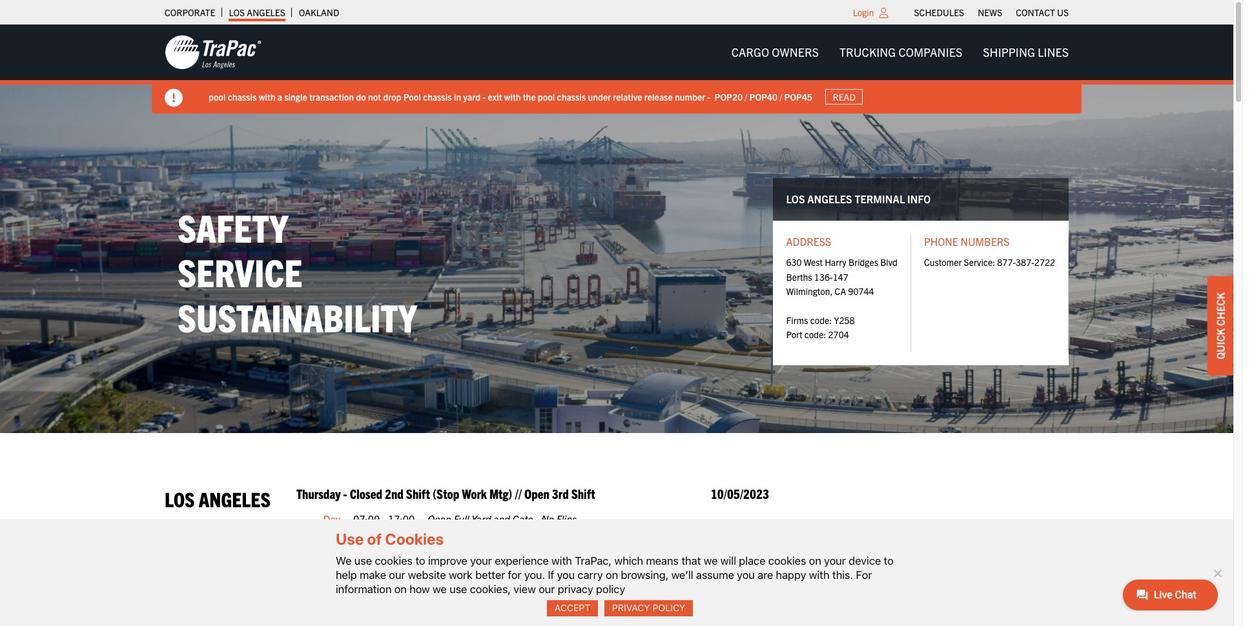 Task type: vqa. For each thing, say whether or not it's contained in the screenshot.
Read link
yes



Task type: locate. For each thing, give the bounding box(es) containing it.
07:00 - 17:00
[[353, 513, 415, 526]]

0 vertical spatial use
[[355, 555, 372, 568]]

firms
[[787, 315, 808, 326]]

number
[[675, 91, 706, 102]]

0 horizontal spatial your
[[470, 555, 492, 568]]

0300-
[[361, 582, 391, 598]]

accept link
[[547, 601, 598, 617]]

0 vertical spatial menu bar
[[908, 3, 1076, 21]]

2 vertical spatial open
[[428, 609, 451, 622]]

device
[[849, 555, 881, 568]]

17:00
[[388, 513, 415, 526]]

thursday - closed 2nd shift (stop work mtg) // open 3rd shift
[[296, 486, 595, 502]]

to up website
[[416, 555, 425, 568]]

1 cookies from the left
[[375, 555, 413, 568]]

night
[[316, 536, 340, 549]]

0 horizontal spatial use
[[355, 555, 372, 568]]

chassis left in
[[423, 91, 452, 102]]

solid image
[[165, 89, 183, 107]]

open left full on the bottom left of the page
[[428, 513, 451, 526]]

our up the 0700
[[389, 569, 405, 582]]

1 horizontal spatial we
[[704, 555, 718, 568]]

berths
[[787, 271, 812, 283]]

relative
[[613, 91, 643, 102]]

1 vertical spatial open
[[428, 513, 451, 526]]

1 chassis from the left
[[228, 91, 257, 102]]

0 vertical spatial 3rd
[[552, 486, 569, 502]]

work
[[462, 486, 487, 502]]

0 horizontal spatial /
[[745, 91, 748, 102]]

1 vertical spatial angeles
[[808, 193, 853, 206]]

1 you from the left
[[557, 569, 575, 582]]

/ left pop45
[[780, 91, 783, 102]]

angeles left 'oakland'
[[247, 6, 285, 18]]

pool
[[209, 91, 226, 102], [538, 91, 555, 102]]

that
[[682, 555, 701, 568]]

1 horizontal spatial to
[[884, 555, 894, 568]]

0 horizontal spatial los
[[165, 486, 195, 512]]

1 horizontal spatial cookies
[[769, 555, 806, 568]]

pool chassis with a single transaction  do not drop pool chassis in yard -  exit with the pool chassis under relative release number -  pop20 / pop40 / pop45
[[209, 91, 813, 102]]

menu bar up shipping
[[908, 3, 1076, 21]]

on left how
[[395, 583, 407, 596]]

your up this.
[[824, 555, 846, 568]]

2 pool from the left
[[538, 91, 555, 102]]

1 horizontal spatial chassis
[[423, 91, 452, 102]]

1 vertical spatial code:
[[805, 329, 826, 341]]

0 vertical spatial angeles
[[247, 6, 285, 18]]

0 vertical spatial open
[[525, 486, 550, 502]]

- right of
[[382, 536, 386, 549]]

code: right port
[[805, 329, 826, 341]]

oakland link
[[299, 3, 339, 21]]

trapac,
[[575, 555, 612, 568]]

privacy
[[612, 603, 650, 614]]

menu bar
[[908, 3, 1076, 21], [721, 39, 1079, 65]]

in
[[454, 91, 461, 102]]

1 vertical spatial 3rd
[[466, 582, 483, 598]]

oakland
[[299, 6, 339, 18]]

use
[[355, 555, 372, 568], [450, 583, 467, 596]]

light image
[[880, 8, 889, 18]]

open for open full yard and gate - no flips
[[428, 513, 451, 526]]

open down how
[[428, 609, 451, 622]]

blvd
[[881, 257, 898, 268]]

we
[[336, 555, 352, 568]]

2 vertical spatial angeles
[[199, 486, 271, 512]]

chassis left under
[[557, 91, 586, 102]]

0 vertical spatial on
[[809, 555, 822, 568]]

1 horizontal spatial use
[[450, 583, 467, 596]]

cargo owners link
[[721, 39, 830, 65]]

/ left pop40
[[745, 91, 748, 102]]

drop
[[383, 91, 402, 102]]

schedules link
[[914, 3, 965, 21]]

147
[[833, 271, 849, 283]]

0 horizontal spatial thursday
[[296, 486, 341, 502]]

1 vertical spatial los
[[787, 193, 805, 206]]

1 vertical spatial on
[[606, 569, 618, 582]]

0 horizontal spatial pool
[[209, 91, 226, 102]]

companies
[[899, 45, 963, 59]]

corporate link
[[165, 3, 215, 21]]

we down website
[[433, 583, 447, 596]]

the
[[523, 91, 536, 102]]

0 vertical spatial los
[[229, 6, 245, 18]]

0 horizontal spatial cookies
[[375, 555, 413, 568]]

1 / from the left
[[745, 91, 748, 102]]

cargo owners
[[732, 45, 819, 59]]

1 horizontal spatial 3rd
[[552, 486, 569, 502]]

your up better
[[470, 555, 492, 568]]

open right //
[[525, 486, 550, 502]]

schedules
[[914, 6, 965, 18]]

2 chassis from the left
[[423, 91, 452, 102]]

los angeles
[[229, 6, 285, 18]]

2704
[[829, 329, 849, 341]]

do
[[356, 91, 366, 102]]

0 horizontal spatial to
[[416, 555, 425, 568]]

(#b0**)
[[536, 609, 569, 622]]

los inside los angeles gate hours
[[165, 486, 195, 512]]

angeles for los angeles
[[247, 6, 285, 18]]

make
[[360, 569, 386, 582]]

gate left hours
[[165, 514, 204, 540]]

1 horizontal spatial los
[[229, 6, 245, 18]]

you down place
[[737, 569, 755, 582]]

(stop
[[433, 486, 460, 502]]

privacy policy link
[[605, 601, 693, 617]]

1 horizontal spatial your
[[824, 555, 846, 568]]

0 horizontal spatial chassis
[[228, 91, 257, 102]]

under
[[588, 91, 611, 102]]

code:
[[811, 315, 832, 326], [805, 329, 826, 341]]

cookies
[[375, 555, 413, 568], [769, 555, 806, 568]]

closed
[[350, 486, 382, 502]]

menu bar containing schedules
[[908, 3, 1076, 21]]

with up if
[[552, 555, 572, 568]]

2 vertical spatial los
[[165, 486, 195, 512]]

numbers
[[961, 235, 1010, 248]]

3rd up flips
[[552, 486, 569, 502]]

shift right 2nd
[[406, 486, 430, 502]]

1 vertical spatial menu bar
[[721, 39, 1079, 65]]

0 horizontal spatial we
[[433, 583, 447, 596]]

with
[[259, 91, 275, 102], [504, 91, 521, 102], [552, 555, 572, 568], [809, 569, 830, 582]]

chassis
[[228, 91, 257, 102], [423, 91, 452, 102], [557, 91, 586, 102]]

pool right the
[[538, 91, 555, 102]]

0 vertical spatial our
[[389, 569, 405, 582]]

open full yard and gate - no flips
[[428, 513, 577, 526]]

0 horizontal spatial gate
[[165, 514, 204, 540]]

0 horizontal spatial you
[[557, 569, 575, 582]]

information
[[336, 583, 392, 596]]

2 you from the left
[[737, 569, 755, 582]]

2 horizontal spatial chassis
[[557, 91, 586, 102]]

2 horizontal spatial on
[[809, 555, 822, 568]]

2 vertical spatial on
[[395, 583, 407, 596]]

angeles up hours
[[199, 486, 271, 512]]

gate
[[513, 513, 533, 526], [165, 514, 204, 540]]

banner containing cargo owners
[[0, 25, 1244, 114]]

shift up flips
[[572, 486, 595, 502]]

1 horizontal spatial thursday
[[419, 582, 463, 598]]

//
[[515, 486, 522, 502]]

630
[[787, 257, 802, 268]]

our down if
[[539, 583, 555, 596]]

open for open - automation only (#b0**)
[[428, 609, 451, 622]]

cookies up happy
[[769, 555, 806, 568]]

on up policy
[[606, 569, 618, 582]]

assume
[[696, 569, 734, 582]]

safety
[[178, 203, 288, 250]]

0 horizontal spatial shift
[[406, 486, 430, 502]]

1 horizontal spatial shift
[[572, 486, 595, 502]]

thursday up day
[[296, 486, 341, 502]]

877-
[[998, 257, 1016, 268]]

angeles up address
[[808, 193, 853, 206]]

lines
[[1038, 45, 1069, 59]]

on left device
[[809, 555, 822, 568]]

90744
[[848, 286, 874, 297]]

pool right "solid" 'image'
[[209, 91, 226, 102]]

cookies down 03:00
[[375, 555, 413, 568]]

you right if
[[557, 569, 575, 582]]

los inside los angeles link
[[229, 6, 245, 18]]

1 horizontal spatial on
[[606, 569, 618, 582]]

1 your from the left
[[470, 555, 492, 568]]

use down work
[[450, 583, 467, 596]]

los angeles link
[[229, 3, 285, 21]]

1 vertical spatial our
[[539, 583, 555, 596]]

we up assume at right bottom
[[704, 555, 718, 568]]

1 horizontal spatial pool
[[538, 91, 555, 102]]

gate right and
[[513, 513, 533, 526]]

thursday down website
[[419, 582, 463, 598]]

you
[[557, 569, 575, 582], [737, 569, 755, 582]]

3rd down work
[[466, 582, 483, 598]]

07:00
[[353, 513, 380, 526]]

happy
[[776, 569, 806, 582]]

y258
[[834, 315, 855, 326]]

1 horizontal spatial /
[[780, 91, 783, 102]]

1 horizontal spatial you
[[737, 569, 755, 582]]

to right device
[[884, 555, 894, 568]]

banner
[[0, 25, 1244, 114]]

2 horizontal spatial los
[[787, 193, 805, 206]]

chassis left a
[[228, 91, 257, 102]]

1 vertical spatial thursday
[[419, 582, 463, 598]]

code: up 2704 in the bottom right of the page
[[811, 315, 832, 326]]

work
[[449, 569, 473, 582]]

customer service: 877-387-2722
[[924, 257, 1056, 268]]

flips
[[557, 513, 577, 526]]

which
[[615, 555, 643, 568]]

use up make
[[355, 555, 372, 568]]

0 horizontal spatial on
[[395, 583, 407, 596]]

menu bar down light icon
[[721, 39, 1079, 65]]

carry
[[578, 569, 603, 582]]

los
[[229, 6, 245, 18], [787, 193, 805, 206], [165, 486, 195, 512]]

only
[[513, 609, 533, 622]]

angeles inside los angeles gate hours
[[199, 486, 271, 512]]

los for los angeles terminal info
[[787, 193, 805, 206]]



Task type: describe. For each thing, give the bounding box(es) containing it.
hours
[[208, 514, 264, 540]]

0 vertical spatial we
[[704, 555, 718, 568]]

exit
[[488, 91, 502, 102]]

are
[[758, 569, 773, 582]]

info
[[908, 193, 931, 206]]

los for los angeles gate hours
[[165, 486, 195, 512]]

phone
[[924, 235, 959, 248]]

of
[[367, 531, 382, 549]]

better
[[476, 569, 505, 582]]

read link
[[826, 89, 863, 105]]

0 vertical spatial thursday
[[296, 486, 341, 502]]

gate inside los angeles gate hours
[[165, 514, 204, 540]]

wilmington,
[[787, 286, 833, 297]]

136-
[[815, 271, 833, 283]]

port
[[787, 329, 803, 341]]

0 horizontal spatial 3rd
[[466, 582, 483, 598]]

contact us link
[[1016, 3, 1069, 21]]

- left exit
[[483, 91, 486, 102]]

los angeles terminal info
[[787, 193, 931, 206]]

with left this.
[[809, 569, 830, 582]]

with left a
[[259, 91, 275, 102]]

- left the "automation" at the left bottom of the page
[[454, 609, 457, 622]]

los angeles gate hours
[[165, 486, 271, 540]]

2 shift from the left
[[572, 486, 595, 502]]

privacy
[[558, 583, 594, 596]]

for
[[508, 569, 522, 582]]

with left the
[[504, 91, 521, 102]]

customer
[[924, 257, 962, 268]]

shipping lines link
[[973, 39, 1079, 65]]

address
[[787, 235, 831, 248]]

trucking companies
[[840, 45, 963, 59]]

shipping lines
[[983, 45, 1069, 59]]

west
[[804, 257, 823, 268]]

yard
[[472, 513, 491, 526]]

10/05/2023
[[711, 486, 769, 502]]

0 horizontal spatial our
[[389, 569, 405, 582]]

release
[[645, 91, 673, 102]]

policy
[[653, 603, 686, 614]]

website
[[408, 569, 446, 582]]

a
[[278, 91, 282, 102]]

sustainability
[[178, 293, 417, 340]]

1 vertical spatial we
[[433, 583, 447, 596]]

news link
[[978, 3, 1003, 21]]

1 horizontal spatial our
[[539, 583, 555, 596]]

1 horizontal spatial gate
[[513, 513, 533, 526]]

day
[[323, 513, 340, 526]]

service
[[178, 248, 303, 295]]

angeles for los angeles terminal info
[[808, 193, 853, 206]]

cargo
[[732, 45, 770, 59]]

quick check link
[[1208, 277, 1234, 376]]

contact us
[[1016, 6, 1069, 18]]

los for los angeles
[[229, 6, 245, 18]]

2 to from the left
[[884, 555, 894, 568]]

trucking companies link
[[830, 39, 973, 65]]

browsing,
[[621, 569, 669, 582]]

trucking
[[840, 45, 896, 59]]

harry
[[825, 257, 847, 268]]

full
[[454, 513, 469, 526]]

- left the "17:00"
[[382, 513, 386, 526]]

(open
[[329, 582, 358, 598]]

view
[[514, 583, 536, 596]]

owners
[[772, 45, 819, 59]]

1 shift from the left
[[406, 486, 430, 502]]

single
[[284, 91, 307, 102]]

check
[[1215, 293, 1227, 326]]

you.
[[524, 569, 545, 582]]

1 pool from the left
[[209, 91, 226, 102]]

friday
[[296, 582, 327, 598]]

open - automation only (#b0**)
[[428, 609, 569, 622]]

1 to from the left
[[416, 555, 425, 568]]

for
[[856, 569, 872, 582]]

- left closed on the left of the page
[[343, 486, 347, 502]]

shipping
[[983, 45, 1036, 59]]

angeles for los angeles gate hours
[[199, 486, 271, 512]]

387-
[[1016, 257, 1035, 268]]

service:
[[964, 257, 996, 268]]

contact
[[1016, 6, 1055, 18]]

pop45
[[785, 91, 813, 102]]

cookies
[[385, 531, 444, 549]]

1 vertical spatial use
[[450, 583, 467, 596]]

10/06/2023
[[711, 582, 769, 598]]

privacy policy
[[612, 603, 686, 614]]

2 / from the left
[[780, 91, 783, 102]]

if
[[548, 569, 554, 582]]

- right "number"
[[708, 91, 711, 102]]

0 vertical spatial code:
[[811, 315, 832, 326]]

- left no
[[536, 513, 539, 526]]

los angeles image
[[165, 34, 262, 70]]

corporate
[[165, 6, 215, 18]]

we'll
[[672, 569, 694, 582]]

0700
[[391, 582, 416, 598]]

firms code:  y258 port code:  2704
[[787, 315, 855, 341]]

no image
[[1211, 567, 1224, 580]]

accept
[[555, 603, 591, 614]]

menu bar containing cargo owners
[[721, 39, 1079, 65]]

login
[[853, 6, 874, 18]]

quick
[[1215, 329, 1227, 360]]

no
[[541, 513, 554, 526]]

phone numbers
[[924, 235, 1010, 248]]

place
[[739, 555, 766, 568]]

03:00
[[388, 536, 415, 549]]

18:00
[[353, 536, 380, 549]]

transaction
[[309, 91, 354, 102]]

2 your from the left
[[824, 555, 846, 568]]

closed
[[428, 536, 465, 549]]

terminal
[[855, 193, 905, 206]]

this.
[[833, 569, 853, 582]]

3 chassis from the left
[[557, 91, 586, 102]]

2 cookies from the left
[[769, 555, 806, 568]]



